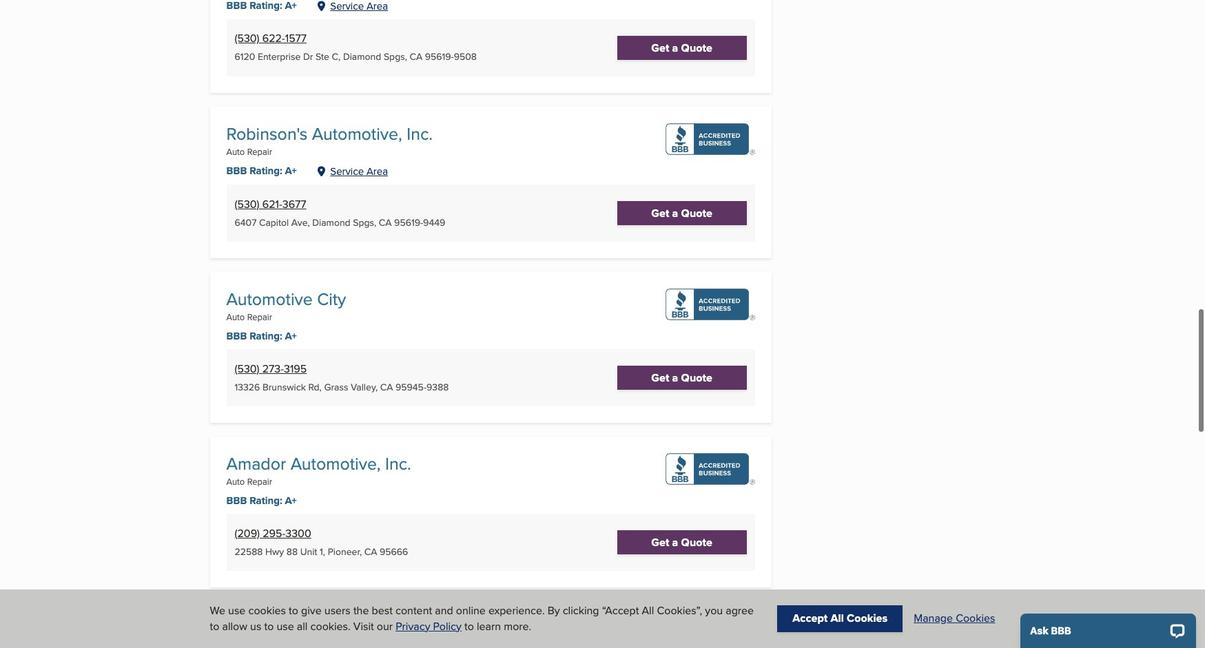 Task type: locate. For each thing, give the bounding box(es) containing it.
use left all
[[277, 619, 294, 635]]

4 get from the top
[[652, 535, 670, 551]]

repair up (209)
[[247, 476, 272, 488]]

2 vertical spatial repair
[[247, 476, 272, 488]]

1 vertical spatial following
[[317, 191, 363, 207]]

1 (530) from the top
[[235, 31, 260, 46]]

95666
[[380, 545, 408, 559]]

best
[[372, 603, 393, 619]]

1 vertical spatial the
[[298, 191, 314, 207]]

2 get a quote from the top
[[652, 205, 713, 221]]

repair up (530) 273-3195 link
[[247, 311, 272, 323]]

auto up bbb rating: a+
[[226, 145, 245, 158]]

2 quote from the top
[[681, 205, 713, 221]]

1 vertical spatial shingle
[[257, 220, 293, 236]]

9388
[[427, 380, 449, 394]]

2 placerville, from the top
[[387, 205, 439, 221]]

serving up enterprise
[[257, 25, 295, 41]]

spgs, inside (530) 621-3677 6407 capitol ave , diamond spgs, ca 95619-9449
[[353, 215, 377, 229]]

our
[[377, 619, 393, 635]]

2 vertical spatial a+
[[285, 494, 297, 509]]

spgs, down service area
[[353, 215, 377, 229]]

the up dr
[[298, 25, 314, 41]]

auto
[[226, 145, 245, 158], [226, 311, 245, 323], [226, 476, 245, 488]]

bbb inside automotive city auto repair bbb rating: a+
[[226, 329, 247, 344]]

hills down dr
[[296, 70, 316, 86]]

9508
[[454, 50, 477, 64]]

0 horizontal spatial all
[[642, 603, 654, 619]]

springs, right c
[[345, 39, 384, 55]]

, right "ste"
[[338, 50, 341, 64]]

bbb up (530) 273-3195 link
[[226, 329, 247, 344]]

0 vertical spatial dorado
[[257, 70, 293, 86]]

0 vertical spatial (530)
[[235, 31, 260, 46]]

quote
[[681, 40, 713, 56], [681, 205, 713, 221], [681, 370, 713, 386], [681, 535, 713, 551]]

1 cookies from the left
[[847, 611, 888, 627]]

all right accept at bottom
[[831, 611, 844, 627]]

city
[[317, 287, 346, 311]]

1 serving the following areas: serving: diamond springs, placerville, shingle springs, cameron park, el dorado hills from the top
[[257, 25, 439, 86]]

privacy policy link
[[396, 619, 462, 635]]

1 vertical spatial hills
[[296, 236, 316, 252]]

c
[[332, 50, 338, 64]]

1 repair from the top
[[247, 145, 272, 158]]

0 vertical spatial serving the following areas: serving: diamond springs, placerville, shingle springs, cameron park, el dorado hills
[[257, 25, 439, 86]]

3 auto from the top
[[226, 476, 245, 488]]

0 vertical spatial a+
[[285, 164, 297, 179]]

2 accredited business image from the top
[[666, 289, 755, 320]]

use right we
[[228, 603, 246, 619]]

1 vertical spatial 95619-
[[394, 215, 423, 229]]

all
[[642, 603, 654, 619], [831, 611, 844, 627]]

0 vertical spatial placerville,
[[387, 39, 439, 55]]

1 bbb from the top
[[226, 164, 247, 179]]

get for robinson's automotive, inc.
[[652, 205, 670, 221]]

shingle down "621-"
[[257, 220, 293, 236]]

(209)
[[235, 526, 260, 542]]

3 a from the top
[[672, 370, 678, 386]]

(530) up 13326
[[235, 361, 260, 377]]

accredited business image for robinson's automotive, inc.
[[666, 123, 755, 155]]

all right "accept
[[642, 603, 654, 619]]

2 vertical spatial accredited business image
[[666, 454, 755, 485]]

automotive, inside robinson's automotive, inc. auto repair
[[312, 121, 402, 146]]

0 vertical spatial serving
[[257, 25, 295, 41]]

2 bbb from the top
[[226, 329, 247, 344]]

following up c
[[317, 25, 363, 41]]

serving:
[[257, 39, 296, 55], [257, 205, 296, 221]]

1 get a quote link from the top
[[617, 36, 747, 60]]

springs,
[[345, 39, 384, 55], [296, 55, 335, 71], [345, 205, 384, 221], [296, 220, 335, 236]]

1 auto from the top
[[226, 145, 245, 158]]

rating: up (530) 273-3195 link
[[250, 329, 282, 344]]

all
[[297, 619, 308, 635]]

automotive
[[226, 287, 313, 311]]

ca
[[410, 50, 423, 64], [379, 215, 392, 229], [380, 380, 393, 394], [364, 545, 377, 559]]

hwy
[[265, 545, 284, 559]]

park, right c
[[385, 55, 409, 71]]

0 vertical spatial following
[[317, 25, 363, 41]]

0 horizontal spatial cookies
[[847, 611, 888, 627]]

1 park, from the top
[[385, 55, 409, 71]]

1 horizontal spatial spgs,
[[384, 50, 407, 64]]

2 vertical spatial (530)
[[235, 361, 260, 377]]

a+ up 3195
[[285, 329, 297, 344]]

placerville, down area
[[387, 205, 439, 221]]

4 get a quote link from the top
[[617, 531, 747, 555]]

(209) 295-3300 22588 hwy 88 unit 1 , pioneer, ca 95666
[[235, 526, 408, 559]]

visit
[[353, 619, 374, 635]]

1 horizontal spatial cookies
[[956, 611, 996, 627]]

automotive, for amador
[[291, 451, 381, 476]]

2 serving the following areas: serving: diamond springs, placerville, shingle springs, cameron park, el dorado hills from the top
[[257, 191, 439, 252]]

repair inside robinson's automotive, inc. auto repair
[[247, 145, 272, 158]]

cookies
[[847, 611, 888, 627], [956, 611, 996, 627]]

by
[[548, 603, 560, 619]]

13326
[[235, 380, 260, 394]]

1 serving: from the top
[[257, 39, 296, 55]]

all inside we use cookies to give users the best content and online experience. by clicking "accept all cookies", you agree to allow us to use all cookies. visit our
[[642, 603, 654, 619]]

manage
[[914, 611, 953, 627]]

1 vertical spatial repair
[[247, 311, 272, 323]]

1 vertical spatial auto
[[226, 311, 245, 323]]

0 horizontal spatial spgs,
[[353, 215, 377, 229]]

2 dorado from the top
[[257, 236, 293, 252]]

accredited business image
[[666, 123, 755, 155], [666, 289, 755, 320], [666, 454, 755, 485]]

auto up (530) 273-3195 link
[[226, 311, 245, 323]]

2 repair from the top
[[247, 311, 272, 323]]

3 bbb from the top
[[226, 494, 247, 509]]

2 get from the top
[[652, 205, 670, 221]]

1 el from the top
[[412, 55, 421, 71]]

3 (530) from the top
[[235, 361, 260, 377]]

2 areas: from the top
[[366, 191, 396, 207]]

1 accredited business image from the top
[[666, 123, 755, 155]]

3 rating: from the top
[[250, 494, 282, 509]]

accredited business image for amador automotive, inc.
[[666, 454, 755, 485]]

spgs, right c
[[384, 50, 407, 64]]

2 get a quote link from the top
[[617, 201, 747, 225]]

4 get a quote from the top
[[652, 535, 713, 551]]

ca inside (530) 621-3677 6407 capitol ave , diamond spgs, ca 95619-9449
[[379, 215, 392, 229]]

621-
[[262, 196, 282, 212]]

get a quote link for robinson's automotive, inc.
[[617, 201, 747, 225]]

3 get a quote link from the top
[[617, 366, 747, 390]]

2 rating: from the top
[[250, 329, 282, 344]]

1 quote from the top
[[681, 40, 713, 56]]

(530) inside (530) 273-3195 13326 brunswick rd , grass valley, ca 95945-9388
[[235, 361, 260, 377]]

rd
[[308, 380, 320, 394]]

, inside (530) 622-1577 6120 enterprise dr ste c , diamond spgs, ca 95619-9508
[[338, 50, 341, 64]]

0 vertical spatial inc.
[[407, 121, 433, 146]]

, inside (530) 621-3677 6407 capitol ave , diamond spgs, ca 95619-9449
[[308, 215, 310, 229]]

0 horizontal spatial 95619-
[[394, 215, 423, 229]]

3677
[[282, 196, 306, 212]]

1 vertical spatial inc.
[[385, 451, 411, 476]]

1 placerville, from the top
[[387, 39, 439, 55]]

1 vertical spatial placerville,
[[387, 205, 439, 221]]

diamond
[[299, 39, 343, 55], [343, 50, 381, 64], [299, 205, 343, 221], [312, 215, 351, 229]]

cookies right accept at bottom
[[847, 611, 888, 627]]

(530) 273-3195 13326 brunswick rd , grass valley, ca 95945-9388
[[235, 361, 449, 394]]

cameron
[[338, 55, 382, 71], [338, 220, 382, 236]]

0 vertical spatial el
[[412, 55, 421, 71]]

hills down ave
[[296, 236, 316, 252]]

3 get a quote from the top
[[652, 370, 713, 386]]

2 el from the top
[[412, 220, 421, 236]]

get for amador automotive, inc.
[[652, 535, 670, 551]]

cookies right manage
[[956, 611, 996, 627]]

6120
[[235, 50, 255, 64]]

2 vertical spatial bbb
[[226, 494, 247, 509]]

3 repair from the top
[[247, 476, 272, 488]]

273-
[[262, 361, 284, 377]]

bbb up (530) 621-3677 link
[[226, 164, 247, 179]]

1 vertical spatial cameron
[[338, 220, 382, 236]]

park, left 9449
[[385, 220, 409, 236]]

springs, down service area
[[345, 205, 384, 221]]

ca inside (530) 622-1577 6120 enterprise dr ste c , diamond spgs, ca 95619-9508
[[410, 50, 423, 64]]

(530) 622-1577 link
[[235, 31, 307, 46]]

automotive city auto repair bbb rating: a+
[[226, 287, 346, 344]]

auto for amador
[[226, 476, 245, 488]]

1 vertical spatial automotive,
[[291, 451, 381, 476]]

the up ave
[[298, 191, 314, 207]]

1 horizontal spatial 95619-
[[425, 50, 454, 64]]

1 vertical spatial serving:
[[257, 205, 296, 221]]

2 a from the top
[[672, 205, 678, 221]]

get a quote
[[652, 40, 713, 56], [652, 205, 713, 221], [652, 370, 713, 386], [652, 535, 713, 551]]

unit
[[300, 545, 317, 559]]

0 vertical spatial park,
[[385, 55, 409, 71]]

0 vertical spatial hills
[[296, 70, 316, 86]]

2 (530) from the top
[[235, 196, 260, 212]]

3 accredited business image from the top
[[666, 454, 755, 485]]

bbb up (209)
[[226, 494, 247, 509]]

1 vertical spatial a+
[[285, 329, 297, 344]]

cameron right "ste"
[[338, 55, 382, 71]]

rating: up (209) 295-3300 link at the left
[[250, 494, 282, 509]]

(530) inside (530) 621-3677 6407 capitol ave , diamond spgs, ca 95619-9449
[[235, 196, 260, 212]]

2 auto from the top
[[226, 311, 245, 323]]

repair inside amador automotive, inc. auto repair bbb rating: a+
[[247, 476, 272, 488]]

(530) up 6120 on the top left of page
[[235, 31, 260, 46]]

hills
[[296, 70, 316, 86], [296, 236, 316, 252]]

0 vertical spatial automotive,
[[312, 121, 402, 146]]

ca right valley,
[[380, 380, 393, 394]]

2 a+ from the top
[[285, 329, 297, 344]]

1 following from the top
[[317, 25, 363, 41]]

1 vertical spatial rating:
[[250, 329, 282, 344]]

shingle down 622-
[[257, 55, 293, 71]]

get a quote for amador automotive, inc.
[[652, 535, 713, 551]]

accredited business image for automotive city
[[666, 289, 755, 320]]

automotive, inside amador automotive, inc. auto repair bbb rating: a+
[[291, 451, 381, 476]]

cameron down service area
[[338, 220, 382, 236]]

4 a from the top
[[672, 535, 678, 551]]

use
[[228, 603, 246, 619], [277, 619, 294, 635]]

the
[[298, 25, 314, 41], [298, 191, 314, 207], [354, 603, 369, 619]]

accept
[[793, 611, 828, 627]]

following down service
[[317, 191, 363, 207]]

cookies inside button
[[956, 611, 996, 627]]

a+ up 3300
[[285, 494, 297, 509]]

give
[[301, 603, 322, 619]]

2 following from the top
[[317, 191, 363, 207]]

ca left 9508
[[410, 50, 423, 64]]

0 vertical spatial areas:
[[366, 25, 396, 41]]

inc. inside robinson's automotive, inc. auto repair
[[407, 121, 433, 146]]

4 quote from the top
[[681, 535, 713, 551]]

0 vertical spatial repair
[[247, 145, 272, 158]]

0 vertical spatial spgs,
[[384, 50, 407, 64]]

inc. for robinson's automotive, inc.
[[407, 121, 433, 146]]

1 vertical spatial el
[[412, 220, 421, 236]]

1 vertical spatial areas:
[[366, 191, 396, 207]]

95619-
[[425, 50, 454, 64], [394, 215, 423, 229]]

0 vertical spatial 95619-
[[425, 50, 454, 64]]

auto up (209)
[[226, 476, 245, 488]]

enterprise
[[258, 50, 301, 64]]

0 vertical spatial rating:
[[250, 164, 282, 179]]

pioneer,
[[328, 545, 362, 559]]

1 horizontal spatial all
[[831, 611, 844, 627]]

automotive,
[[312, 121, 402, 146], [291, 451, 381, 476]]

bbb
[[226, 164, 247, 179], [226, 329, 247, 344], [226, 494, 247, 509]]

0 vertical spatial serving:
[[257, 39, 296, 55]]

(530) 622-1577 6120 enterprise dr ste c , diamond spgs, ca 95619-9508
[[235, 31, 477, 64]]

serving up capitol at the left top of the page
[[257, 191, 295, 207]]

ca left 95666
[[364, 545, 377, 559]]

2 vertical spatial auto
[[226, 476, 245, 488]]

placerville, left 9508
[[387, 39, 439, 55]]

3 quote from the top
[[681, 370, 713, 386]]

, left grass
[[320, 380, 322, 394]]

rating: up (530) 621-3677 link
[[250, 164, 282, 179]]

auto inside amador automotive, inc. auto repair bbb rating: a+
[[226, 476, 245, 488]]

more.
[[504, 619, 531, 635]]

1 vertical spatial spgs,
[[353, 215, 377, 229]]

a
[[672, 40, 678, 56], [672, 205, 678, 221], [672, 370, 678, 386], [672, 535, 678, 551]]

2 cameron from the top
[[338, 220, 382, 236]]

dorado down enterprise
[[257, 70, 293, 86]]

a+ up 3677
[[285, 164, 297, 179]]

get a quote link
[[617, 36, 747, 60], [617, 201, 747, 225], [617, 366, 747, 390], [617, 531, 747, 555]]

quote for robinson's automotive, inc.
[[681, 205, 713, 221]]

0 vertical spatial auto
[[226, 145, 245, 158]]

manage cookies button
[[914, 611, 996, 627]]

(530) up '6407'
[[235, 196, 260, 212]]

, right unit
[[323, 545, 325, 559]]

0 horizontal spatial use
[[228, 603, 246, 619]]

auto inside robinson's automotive, inc. auto repair
[[226, 145, 245, 158]]

1 vertical spatial bbb
[[226, 329, 247, 344]]

el left 9449
[[412, 220, 421, 236]]

inc. for amador automotive, inc.
[[385, 451, 411, 476]]

0 vertical spatial shingle
[[257, 55, 293, 71]]

allow
[[222, 619, 247, 635]]

0 vertical spatial the
[[298, 25, 314, 41]]

inc. inside amador automotive, inc. auto repair bbb rating: a+
[[385, 451, 411, 476]]

3 a+ from the top
[[285, 494, 297, 509]]

park,
[[385, 55, 409, 71], [385, 220, 409, 236]]

manage cookies
[[914, 611, 996, 627]]

295-
[[263, 526, 286, 542]]

following
[[317, 25, 363, 41], [317, 191, 363, 207]]

cookies",
[[657, 603, 702, 619]]

2 vertical spatial rating:
[[250, 494, 282, 509]]

1 vertical spatial accredited business image
[[666, 289, 755, 320]]

springs, down 3677
[[296, 220, 335, 236]]

cookies
[[248, 603, 286, 619]]

1 vertical spatial park,
[[385, 220, 409, 236]]

the left best
[[354, 603, 369, 619]]

1 vertical spatial dorado
[[257, 236, 293, 252]]

all inside button
[[831, 611, 844, 627]]

2 cookies from the left
[[956, 611, 996, 627]]

1 vertical spatial (530)
[[235, 196, 260, 212]]

serving
[[257, 25, 295, 41], [257, 191, 295, 207]]

ca left 9449
[[379, 215, 392, 229]]

, right capitol at the left top of the page
[[308, 215, 310, 229]]

1 vertical spatial serving
[[257, 191, 295, 207]]

95619- inside (530) 622-1577 6120 enterprise dr ste c , diamond spgs, ca 95619-9508
[[425, 50, 454, 64]]

dorado
[[257, 70, 293, 86], [257, 236, 293, 252]]

(530)
[[235, 31, 260, 46], [235, 196, 260, 212], [235, 361, 260, 377]]

diamond inside (530) 622-1577 6120 enterprise dr ste c , diamond spgs, ca 95619-9508
[[343, 50, 381, 64]]

spgs,
[[384, 50, 407, 64], [353, 215, 377, 229]]

(530) for automotive
[[235, 361, 260, 377]]

inc.
[[407, 121, 433, 146], [385, 451, 411, 476]]

, inside the (209) 295-3300 22588 hwy 88 unit 1 , pioneer, ca 95666
[[323, 545, 325, 559]]

, inside (530) 273-3195 13326 brunswick rd , grass valley, ca 95945-9388
[[320, 380, 322, 394]]

0 vertical spatial accredited business image
[[666, 123, 755, 155]]

repair
[[247, 145, 272, 158], [247, 311, 272, 323], [247, 476, 272, 488]]

el
[[412, 55, 421, 71], [412, 220, 421, 236]]

repair up bbb rating: a+
[[247, 145, 272, 158]]

(209) 295-3300 link
[[235, 526, 311, 542]]

3 get from the top
[[652, 370, 670, 386]]

0 vertical spatial cameron
[[338, 55, 382, 71]]

dorado down capitol at the left top of the page
[[257, 236, 293, 252]]

el left 9508
[[412, 55, 421, 71]]

1 vertical spatial serving the following areas: serving: diamond springs, placerville, shingle springs, cameron park, el dorado hills
[[257, 191, 439, 252]]

(530) 273-3195 link
[[235, 361, 307, 377]]

2 vertical spatial the
[[354, 603, 369, 619]]

0 vertical spatial bbb
[[226, 164, 247, 179]]



Task type: describe. For each thing, give the bounding box(es) containing it.
a for automotive city
[[672, 370, 678, 386]]

content
[[396, 603, 432, 619]]

online
[[456, 603, 486, 619]]

auto for robinson's
[[226, 145, 245, 158]]

service
[[330, 164, 364, 178]]

cookies inside button
[[847, 611, 888, 627]]

ste
[[316, 50, 329, 64]]

sleepers
[[289, 616, 355, 641]]

3300
[[286, 526, 311, 542]]

1 dorado from the top
[[257, 70, 293, 86]]

to left give
[[289, 603, 298, 619]]

privacy
[[396, 619, 430, 635]]

1 a+ from the top
[[285, 164, 297, 179]]

custom
[[226, 616, 284, 641]]

get a quote for automotive city
[[652, 370, 713, 386]]

1 horizontal spatial use
[[277, 619, 294, 635]]

the inside we use cookies to give users the best content and online experience. by clicking "accept all cookies", you agree to allow us to use all cookies. visit our
[[354, 603, 369, 619]]

2 park, from the top
[[385, 220, 409, 236]]

amador
[[226, 451, 286, 476]]

grass
[[324, 380, 348, 394]]

amador automotive, inc. auto repair bbb rating: a+
[[226, 451, 411, 509]]

2 hills from the top
[[296, 236, 316, 252]]

policy
[[433, 619, 462, 635]]

accept all cookies
[[793, 611, 888, 627]]

we
[[210, 603, 225, 619]]

1 hills from the top
[[296, 70, 316, 86]]

robinson's automotive, inc. auto repair
[[226, 121, 433, 158]]

1 a from the top
[[672, 40, 678, 56]]

custom sleepers
[[226, 616, 355, 641]]

a+ inside amador automotive, inc. auto repair bbb rating: a+
[[285, 494, 297, 509]]

(530) 621-3677 6407 capitol ave , diamond spgs, ca 95619-9449
[[235, 196, 445, 229]]

and
[[435, 603, 453, 619]]

springs, down 1577
[[296, 55, 335, 71]]

95945-
[[396, 380, 427, 394]]

us
[[250, 619, 261, 635]]

1577
[[285, 31, 307, 46]]

rating: inside automotive city auto repair bbb rating: a+
[[250, 329, 282, 344]]

2 serving: from the top
[[257, 205, 296, 221]]

1 rating: from the top
[[250, 164, 282, 179]]

1 serving from the top
[[257, 25, 295, 41]]

auto inside automotive city auto repair bbb rating: a+
[[226, 311, 245, 323]]

2 serving from the top
[[257, 191, 295, 207]]

spgs, inside (530) 622-1577 6120 enterprise dr ste c , diamond spgs, ca 95619-9508
[[384, 50, 407, 64]]

1 cameron from the top
[[338, 55, 382, 71]]

95619- inside (530) 621-3677 6407 capitol ave , diamond spgs, ca 95619-9449
[[394, 215, 423, 229]]

get a quote link for automotive city
[[617, 366, 747, 390]]

to right us
[[264, 619, 274, 635]]

area
[[367, 164, 388, 178]]

3195
[[284, 361, 307, 377]]

agree
[[726, 603, 754, 619]]

diamond inside (530) 621-3677 6407 capitol ave , diamond spgs, ca 95619-9449
[[312, 215, 351, 229]]

repair for robinson's
[[247, 145, 272, 158]]

a+ inside automotive city auto repair bbb rating: a+
[[285, 329, 297, 344]]

(530) 621-3677 link
[[235, 196, 306, 212]]

repair inside automotive city auto repair bbb rating: a+
[[247, 311, 272, 323]]

6407
[[235, 215, 257, 229]]

service area
[[330, 164, 388, 178]]

1 get from the top
[[652, 40, 670, 56]]

get for automotive city
[[652, 370, 670, 386]]

repair for amador
[[247, 476, 272, 488]]

cookies.
[[311, 619, 351, 635]]

you
[[705, 603, 723, 619]]

rating: inside amador automotive, inc. auto repair bbb rating: a+
[[250, 494, 282, 509]]

quote for automotive city
[[681, 370, 713, 386]]

get a quote link for amador automotive, inc.
[[617, 531, 747, 555]]

capitol
[[259, 215, 289, 229]]

(530) for robinson's
[[235, 196, 260, 212]]

experience.
[[489, 603, 545, 619]]

1
[[320, 545, 323, 559]]

1 areas: from the top
[[366, 25, 396, 41]]

2 shingle from the top
[[257, 220, 293, 236]]

(530) inside (530) 622-1577 6120 enterprise dr ste c , diamond spgs, ca 95619-9508
[[235, 31, 260, 46]]

a for amador automotive, inc.
[[672, 535, 678, 551]]

learn
[[477, 619, 501, 635]]

a for robinson's automotive, inc.
[[672, 205, 678, 221]]

get a quote for robinson's automotive, inc.
[[652, 205, 713, 221]]

brunswick
[[263, 380, 306, 394]]

to left "learn"
[[465, 619, 474, 635]]

quote for amador automotive, inc.
[[681, 535, 713, 551]]

bbb inside amador automotive, inc. auto repair bbb rating: a+
[[226, 494, 247, 509]]

22588
[[235, 545, 263, 559]]

custom sleepers link
[[226, 616, 355, 641]]

1 get a quote from the top
[[652, 40, 713, 56]]

ave
[[291, 215, 308, 229]]

ca inside the (209) 295-3300 22588 hwy 88 unit 1 , pioneer, ca 95666
[[364, 545, 377, 559]]

users
[[325, 603, 351, 619]]

robinson's
[[226, 121, 308, 146]]

622-
[[262, 31, 285, 46]]

amador automotive, inc. link
[[226, 451, 411, 476]]

we use cookies to give users the best content and online experience. by clicking "accept all cookies", you agree to allow us to use all cookies. visit our
[[210, 603, 754, 635]]

accept all cookies button
[[778, 606, 903, 633]]

bbb rating: a+
[[226, 164, 297, 179]]

privacy policy to learn more.
[[396, 619, 531, 635]]

automotive city link
[[226, 287, 346, 311]]

1 shingle from the top
[[257, 55, 293, 71]]

automotive, for robinson's
[[312, 121, 402, 146]]

ca inside (530) 273-3195 13326 brunswick rd , grass valley, ca 95945-9388
[[380, 380, 393, 394]]

clicking
[[563, 603, 599, 619]]

valley,
[[351, 380, 378, 394]]

"accept
[[602, 603, 639, 619]]

dr
[[303, 50, 313, 64]]

robinson's automotive, inc. link
[[226, 121, 433, 146]]

9449
[[423, 215, 445, 229]]

88
[[287, 545, 298, 559]]

to left 'allow'
[[210, 619, 219, 635]]



Task type: vqa. For each thing, say whether or not it's contained in the screenshot.
field
no



